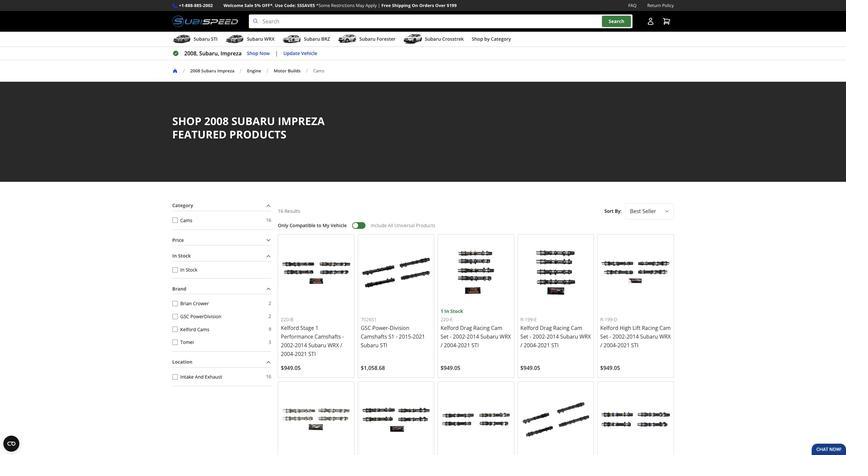 Task type: vqa. For each thing, say whether or not it's contained in the screenshot.
top 'Cams'
yes



Task type: locate. For each thing, give the bounding box(es) containing it.
vehicle inside button
[[301, 50, 318, 56]]

1 horizontal spatial 220-
[[441, 317, 451, 323]]

impreza
[[221, 50, 242, 57], [218, 68, 235, 74]]

0 vertical spatial 1
[[441, 308, 444, 314]]

1 inside the 220-b kelford stage 1 performance camshafts - 2002-2014 subaru wrx / 2004-2021 sti
[[316, 324, 319, 332]]

1 horizontal spatial racing
[[554, 324, 570, 332]]

select... image
[[665, 209, 670, 214]]

drag inside 1 in stock 220-e kelford drag racing cam set - 2002-2014 subaru wrx / 2004-2021 sti
[[461, 324, 472, 332]]

3 set from the left
[[601, 333, 609, 341]]

r-
[[521, 317, 525, 323], [601, 317, 605, 323]]

0 horizontal spatial camshafts
[[315, 333, 341, 341]]

engine link
[[247, 68, 267, 74], [247, 68, 261, 74]]

0 vertical spatial impreza
[[221, 50, 242, 57]]

2 horizontal spatial racing
[[642, 324, 659, 332]]

199- inside r-199-d kelford high lift racing cam set - 2002-2014 subaru wrx / 2004-2021 sti
[[605, 317, 615, 323]]

1 horizontal spatial camshafts
[[361, 333, 387, 341]]

sti
[[211, 36, 218, 42], [380, 342, 388, 349], [472, 342, 479, 349], [552, 342, 559, 349], [632, 342, 639, 349], [309, 351, 316, 358]]

$1,058.68
[[361, 365, 385, 372]]

0 horizontal spatial r-
[[521, 317, 525, 323]]

cam
[[492, 324, 503, 332], [572, 324, 583, 332], [660, 324, 671, 332]]

0 vertical spatial shop
[[472, 36, 484, 42]]

my
[[323, 222, 330, 229]]

2 drag from the left
[[540, 324, 552, 332]]

subaru wrx button
[[226, 33, 275, 46]]

intake and exhaust
[[180, 374, 222, 380]]

+1-
[[179, 2, 185, 8]]

location
[[172, 359, 193, 365]]

vehicle down subaru brz 'dropdown button'
[[301, 50, 318, 56]]

use
[[275, 2, 283, 8]]

$949.05 for 2021
[[521, 365, 541, 372]]

camshafts inside 7026s1 gsc power-division camshafts s1 - 2015-2021 subaru sti
[[361, 333, 387, 341]]

0 vertical spatial 2
[[269, 300, 272, 307]]

0 horizontal spatial vehicle
[[301, 50, 318, 56]]

set inside 1 in stock 220-e kelford drag racing cam set - 2002-2014 subaru wrx / 2004-2021 sti
[[441, 333, 449, 341]]

racing inside 1 in stock 220-e kelford drag racing cam set - 2002-2014 subaru wrx / 2004-2021 sti
[[474, 324, 490, 332]]

kelford drag racing cam set - 2002-2014 subaru wrx / 2004-2021 sti image for drag
[[521, 237, 592, 308]]

199- inside r-199-e kelford drag racing cam set - 2002-2014 subaru wrx / 2004-2021 sti
[[525, 317, 535, 323]]

0 horizontal spatial 199-
[[525, 317, 535, 323]]

16 for location
[[266, 374, 272, 380]]

gsc power-division camshafts s1 - 2015-2021 subaru sti image
[[361, 237, 432, 308]]

1 vertical spatial in
[[180, 267, 185, 273]]

high
[[620, 324, 632, 332]]

a subaru crosstrek thumbnail image image
[[404, 34, 423, 44]]

0 horizontal spatial |
[[275, 50, 278, 57]]

2 horizontal spatial cam
[[660, 324, 671, 332]]

|
[[378, 2, 381, 8], [275, 50, 278, 57]]

1 e from the left
[[451, 317, 453, 323]]

2021 inside 1 in stock 220-e kelford drag racing cam set - 2002-2014 subaru wrx / 2004-2021 sti
[[458, 342, 471, 349]]

cams
[[314, 68, 325, 74], [180, 217, 193, 224], [197, 326, 210, 333]]

/ inside r-199-d kelford high lift racing cam set - 2002-2014 subaru wrx / 2004-2021 sti
[[601, 342, 603, 349]]

1 vertical spatial in stock
[[180, 267, 198, 273]]

0 vertical spatial in
[[172, 253, 177, 259]]

home image
[[172, 68, 178, 73]]

r- inside r-199-d kelford high lift racing cam set - 2002-2014 subaru wrx / 2004-2021 sti
[[601, 317, 605, 323]]

1 horizontal spatial shop
[[472, 36, 484, 42]]

1 horizontal spatial gsc
[[361, 324, 371, 332]]

Kelford Cams button
[[172, 327, 178, 332]]

0 horizontal spatial cam
[[492, 324, 503, 332]]

shop
[[472, 36, 484, 42], [247, 50, 259, 56]]

0 vertical spatial stock
[[178, 253, 191, 259]]

featured
[[172, 127, 227, 142]]

brian crower stage 2 272 camshafts dual avcs - 2015-2021 subaru sti / 2008-2014 impreza image
[[441, 385, 512, 455]]

1 vertical spatial stock
[[186, 267, 198, 273]]

impreza down a subaru wrx thumbnail image
[[221, 50, 242, 57]]

| right now
[[275, 50, 278, 57]]

brian
[[180, 300, 192, 307]]

0 vertical spatial 16
[[278, 208, 284, 214]]

2014 inside r-199-d kelford high lift racing cam set - 2002-2014 subaru wrx / 2004-2021 sti
[[627, 333, 639, 341]]

apply
[[366, 2, 377, 8]]

Tomei button
[[172, 340, 178, 345]]

category button
[[172, 201, 272, 211]]

gsc right the gsc powerdivision button
[[180, 313, 189, 320]]

1 vertical spatial cams
[[180, 217, 193, 224]]

sti inside r-199-e kelford drag racing cam set - 2002-2014 subaru wrx / 2004-2021 sti
[[552, 342, 559, 349]]

vehicle right my
[[331, 222, 347, 229]]

orders
[[420, 2, 435, 8]]

1 horizontal spatial 2008
[[204, 114, 229, 128]]

r-199-d kelford high lift racing cam set - 2002-2014 subaru wrx / 2004-2021 sti
[[601, 317, 671, 349]]

2 set from the left
[[521, 333, 529, 341]]

shop left now
[[247, 50, 259, 56]]

1 horizontal spatial vehicle
[[331, 222, 347, 229]]

1 horizontal spatial cam
[[572, 324, 583, 332]]

GSC PowerDivision button
[[172, 314, 178, 319]]

subaru
[[232, 114, 275, 128]]

stock
[[178, 253, 191, 259], [186, 267, 198, 273], [451, 308, 464, 314]]

3 cam from the left
[[660, 324, 671, 332]]

drag
[[461, 324, 472, 332], [540, 324, 552, 332]]

16 for category
[[266, 217, 272, 223]]

3 - from the left
[[450, 333, 452, 341]]

sssave5
[[297, 2, 315, 8]]

4 - from the left
[[530, 333, 532, 341]]

brian crower
[[180, 300, 209, 307]]

0 vertical spatial vehicle
[[301, 50, 318, 56]]

2021 inside the 220-b kelford stage 1 performance camshafts - 2002-2014 subaru wrx / 2004-2021 sti
[[295, 351, 307, 358]]

2 2 from the top
[[269, 313, 272, 320]]

welcome
[[224, 2, 244, 8]]

1 horizontal spatial set
[[521, 333, 529, 341]]

shop left by
[[472, 36, 484, 42]]

in stock
[[172, 253, 191, 259], [180, 267, 198, 273]]

Brian Crower button
[[172, 301, 178, 306]]

in stock up in stock button
[[172, 253, 191, 259]]

racing
[[474, 324, 490, 332], [554, 324, 570, 332], [642, 324, 659, 332]]

1 vertical spatial impreza
[[218, 68, 235, 74]]

0 vertical spatial in stock
[[172, 253, 191, 259]]

search button
[[603, 16, 632, 27]]

1 vertical spatial gsc
[[361, 324, 371, 332]]

0 vertical spatial |
[[378, 2, 381, 8]]

2 vertical spatial stock
[[451, 308, 464, 314]]

subaru inside 7026s1 gsc power-division camshafts s1 - 2015-2021 subaru sti
[[361, 342, 379, 349]]

+1-888-885-2002 link
[[179, 2, 213, 9]]

shop 2008 subaru impreza featured products
[[172, 114, 325, 142]]

0 horizontal spatial kelford drag racing cam set - 2002-2014 subaru wrx / 2004-2021 sti image
[[441, 237, 512, 308]]

1 horizontal spatial 199-
[[605, 317, 615, 323]]

brand button
[[172, 284, 272, 294]]

subaru forester
[[360, 36, 396, 42]]

1 racing from the left
[[474, 324, 490, 332]]

2014
[[467, 333, 480, 341], [547, 333, 559, 341], [627, 333, 639, 341], [295, 342, 307, 349]]

restrictions
[[331, 2, 355, 8]]

2 cam from the left
[[572, 324, 583, 332]]

2 horizontal spatial cams
[[314, 68, 325, 74]]

0 horizontal spatial shop
[[247, 50, 259, 56]]

a subaru brz thumbnail image image
[[283, 34, 302, 44]]

sale
[[245, 2, 254, 8]]

in stock inside dropdown button
[[172, 253, 191, 259]]

camshafts right "performance"
[[315, 333, 341, 341]]

in
[[172, 253, 177, 259], [180, 267, 185, 273], [445, 308, 450, 314]]

kelford inside 1 in stock 220-e kelford drag racing cam set - 2002-2014 subaru wrx / 2004-2021 sti
[[441, 324, 459, 332]]

crosstrek
[[443, 36, 464, 42]]

engine
[[247, 68, 261, 74]]

2008 down 2008,
[[190, 68, 200, 74]]

faq
[[629, 2, 637, 8]]

2021 inside 7026s1 gsc power-division camshafts s1 - 2015-2021 subaru sti
[[413, 333, 425, 341]]

wrx inside r-199-d kelford high lift racing cam set - 2002-2014 subaru wrx / 2004-2021 sti
[[660, 333, 671, 341]]

2 e from the left
[[535, 317, 537, 323]]

16
[[278, 208, 284, 214], [266, 217, 272, 223], [266, 374, 272, 380]]

2 camshafts from the left
[[361, 333, 387, 341]]

2
[[269, 300, 272, 307], [269, 313, 272, 320]]

1 horizontal spatial drag
[[540, 324, 552, 332]]

2004- inside r-199-d kelford high lift racing cam set - 2002-2014 subaru wrx / 2004-2021 sti
[[604, 342, 618, 349]]

1 kelford drag racing cam set - 2002-2014 subaru wrx / 2004-2021 sti image from the left
[[441, 237, 512, 308]]

off*.
[[262, 2, 274, 8]]

2004- inside r-199-e kelford drag racing cam set - 2002-2014 subaru wrx / 2004-2021 sti
[[524, 342, 538, 349]]

kelford race and rally cam set - 2002-2014 subaru wrx / 2004-2007 sti image
[[281, 385, 352, 455]]

cams right builds on the left
[[314, 68, 325, 74]]

| left free
[[378, 2, 381, 8]]

kelford
[[281, 324, 299, 332], [441, 324, 459, 332], [521, 324, 539, 332], [601, 324, 619, 332], [180, 326, 196, 333]]

sti inside the 220-b kelford stage 1 performance camshafts - 2002-2014 subaru wrx / 2004-2021 sti
[[309, 351, 316, 358]]

shop now
[[247, 50, 270, 56]]

kelford drag racing cam set - 2002-2014 subaru wrx / 2004-2021 sti image
[[441, 237, 512, 308], [521, 237, 592, 308]]

0 vertical spatial cams
[[314, 68, 325, 74]]

0 horizontal spatial drag
[[461, 324, 472, 332]]

subaru brz button
[[283, 33, 330, 46]]

wrx inside 1 in stock 220-e kelford drag racing cam set - 2002-2014 subaru wrx / 2004-2021 sti
[[500, 333, 512, 341]]

0 horizontal spatial gsc
[[180, 313, 189, 320]]

gsc down 7026s1
[[361, 324, 371, 332]]

tomei
[[180, 339, 194, 346]]

open widget image
[[3, 436, 19, 452]]

return
[[648, 2, 662, 8]]

2021 inside r-199-e kelford drag racing cam set - 2002-2014 subaru wrx / 2004-2021 sti
[[538, 342, 551, 349]]

subaru
[[194, 36, 210, 42], [247, 36, 263, 42], [304, 36, 320, 42], [360, 36, 376, 42], [425, 36, 441, 42], [201, 68, 216, 74], [481, 333, 499, 341], [561, 333, 579, 341], [641, 333, 659, 341], [309, 342, 327, 349], [361, 342, 379, 349]]

220- inside 1 in stock 220-e kelford drag racing cam set - 2002-2014 subaru wrx / 2004-2021 sti
[[441, 317, 451, 323]]

1 vertical spatial 2
[[269, 313, 272, 320]]

2 - from the left
[[396, 333, 398, 341]]

- inside 7026s1 gsc power-division camshafts s1 - 2015-2021 subaru sti
[[396, 333, 398, 341]]

include
[[371, 222, 387, 229]]

2002-
[[453, 333, 467, 341], [533, 333, 547, 341], [613, 333, 627, 341], [281, 342, 295, 349]]

0 horizontal spatial set
[[441, 333, 449, 341]]

kelford stage 1 performance camshafts - 2002-2014 subaru wrx / 2004-2021 sti image
[[281, 237, 352, 308]]

1 220- from the left
[[281, 317, 291, 323]]

0 horizontal spatial 1
[[316, 324, 319, 332]]

kelford inside r-199-e kelford drag racing cam set - 2002-2014 subaru wrx / 2004-2021 sti
[[521, 324, 539, 332]]

-
[[343, 333, 344, 341], [396, 333, 398, 341], [450, 333, 452, 341], [530, 333, 532, 341], [610, 333, 612, 341]]

Intake And Exhaust button
[[172, 374, 178, 380]]

1 $949.05 from the left
[[281, 365, 301, 372]]

cams down powerdivision
[[197, 326, 210, 333]]

2 r- from the left
[[601, 317, 605, 323]]

in stock right in stock button
[[180, 267, 198, 273]]

2 199- from the left
[[605, 317, 615, 323]]

0 horizontal spatial 220-
[[281, 317, 291, 323]]

1 set from the left
[[441, 333, 449, 341]]

1
[[441, 308, 444, 314], [316, 324, 319, 332]]

products
[[230, 127, 287, 142]]

2 vertical spatial in
[[445, 308, 450, 314]]

2 $949.05 from the left
[[441, 365, 461, 372]]

shop inside dropdown button
[[472, 36, 484, 42]]

2008,
[[184, 50, 198, 57]]

- inside r-199-e kelford drag racing cam set - 2002-2014 subaru wrx / 2004-2021 sti
[[530, 333, 532, 341]]

2 vertical spatial 16
[[266, 374, 272, 380]]

3 racing from the left
[[642, 324, 659, 332]]

- inside the 220-b kelford stage 1 performance camshafts - 2002-2014 subaru wrx / 2004-2021 sti
[[343, 333, 344, 341]]

4 $949.05 from the left
[[601, 365, 621, 372]]

1 horizontal spatial e
[[535, 317, 537, 323]]

cams right cams button
[[180, 217, 193, 224]]

e inside r-199-e kelford drag racing cam set - 2002-2014 subaru wrx / 2004-2021 sti
[[535, 317, 537, 323]]

search input field
[[249, 14, 633, 28]]

2 220- from the left
[[441, 317, 451, 323]]

shop for shop by category
[[472, 36, 484, 42]]

to
[[317, 222, 322, 229]]

1 vertical spatial 16
[[266, 217, 272, 223]]

3 $949.05 from the left
[[521, 365, 541, 372]]

2008 right shop
[[204, 114, 229, 128]]

impreza
[[278, 114, 325, 128]]

$199
[[447, 2, 457, 8]]

subaru crosstrek
[[425, 36, 464, 42]]

a subaru sti thumbnail image image
[[172, 34, 191, 44]]

cam inside r-199-d kelford high lift racing cam set - 2002-2014 subaru wrx / 2004-2021 sti
[[660, 324, 671, 332]]

powerdivision
[[191, 313, 222, 320]]

r- inside r-199-e kelford drag racing cam set - 2002-2014 subaru wrx / 2004-2021 sti
[[521, 317, 525, 323]]

1 r- from the left
[[521, 317, 525, 323]]

2002- inside 1 in stock 220-e kelford drag racing cam set - 2002-2014 subaru wrx / 2004-2021 sti
[[453, 333, 467, 341]]

crower
[[193, 300, 209, 307]]

kelford high lift racing cam set - 2002-2014 subaru wrx / 2004-2021 sti image
[[601, 237, 672, 308]]

a subaru forester thumbnail image image
[[338, 34, 357, 44]]

2008 subaru impreza link
[[190, 68, 240, 74], [190, 68, 235, 74]]

1 2 from the top
[[269, 300, 272, 307]]

/ inside 1 in stock 220-e kelford drag racing cam set - 2002-2014 subaru wrx / 2004-2021 sti
[[441, 342, 443, 349]]

1 vertical spatial 2008
[[204, 114, 229, 128]]

1 camshafts from the left
[[315, 333, 341, 341]]

220- inside the 220-b kelford stage 1 performance camshafts - 2002-2014 subaru wrx / 2004-2021 sti
[[281, 317, 291, 323]]

2008 inside the shop 2008 subaru impreza featured products
[[204, 114, 229, 128]]

1 drag from the left
[[461, 324, 472, 332]]

1 vertical spatial 1
[[316, 324, 319, 332]]

1 vertical spatial shop
[[247, 50, 259, 56]]

5 - from the left
[[610, 333, 612, 341]]

1 199- from the left
[[525, 317, 535, 323]]

0 horizontal spatial racing
[[474, 324, 490, 332]]

0 horizontal spatial in
[[172, 253, 177, 259]]

return policy link
[[648, 2, 675, 9]]

2021
[[413, 333, 425, 341], [458, 342, 471, 349], [538, 342, 551, 349], [618, 342, 630, 349], [295, 351, 307, 358]]

2 horizontal spatial in
[[445, 308, 450, 314]]

1 horizontal spatial r-
[[601, 317, 605, 323]]

1 - from the left
[[343, 333, 344, 341]]

2 horizontal spatial set
[[601, 333, 609, 341]]

0 vertical spatial 2008
[[190, 68, 200, 74]]

$949.05
[[281, 365, 301, 372], [441, 365, 461, 372], [521, 365, 541, 372], [601, 365, 621, 372]]

1 horizontal spatial cams
[[197, 326, 210, 333]]

impreza down "2008, subaru, impreza"
[[218, 68, 235, 74]]

subaru sti
[[194, 36, 218, 42]]

gsc billet core intake cams  - 2008-2021 subaru sti image
[[521, 385, 592, 455]]

1 cam from the left
[[492, 324, 503, 332]]

subaru inside r-199-d kelford high lift racing cam set - 2002-2014 subaru wrx / 2004-2021 sti
[[641, 333, 659, 341]]

2008
[[190, 68, 200, 74], [204, 114, 229, 128]]

In Stock button
[[172, 267, 178, 273]]

0 horizontal spatial e
[[451, 317, 453, 323]]

2 racing from the left
[[554, 324, 570, 332]]

0 horizontal spatial 2008
[[190, 68, 200, 74]]

1 horizontal spatial kelford drag racing cam set - 2002-2014 subaru wrx / 2004-2021 sti image
[[521, 237, 592, 308]]

camshafts down power-
[[361, 333, 387, 341]]

2 kelford drag racing cam set - 2002-2014 subaru wrx / 2004-2021 sti image from the left
[[521, 237, 592, 308]]

1 horizontal spatial 1
[[441, 308, 444, 314]]



Task type: describe. For each thing, give the bounding box(es) containing it.
9
[[269, 326, 272, 332]]

5%
[[255, 2, 261, 8]]

update vehicle
[[284, 50, 318, 56]]

+1-888-885-2002
[[179, 2, 213, 8]]

Select... button
[[626, 203, 675, 220]]

$949.05 for 2004-
[[601, 365, 621, 372]]

0 vertical spatial gsc
[[180, 313, 189, 320]]

and
[[195, 374, 204, 380]]

/ inside r-199-e kelford drag racing cam set - 2002-2014 subaru wrx / 2004-2021 sti
[[521, 342, 523, 349]]

16 results
[[278, 208, 300, 214]]

in inside in stock dropdown button
[[172, 253, 177, 259]]

2004- inside the 220-b kelford stage 1 performance camshafts - 2002-2014 subaru wrx / 2004-2021 sti
[[281, 351, 295, 358]]

$949.05 for /
[[441, 365, 461, 372]]

drag inside r-199-e kelford drag racing cam set - 2002-2014 subaru wrx / 2004-2021 sti
[[540, 324, 552, 332]]

1 vertical spatial vehicle
[[331, 222, 347, 229]]

racing inside r-199-d kelford high lift racing cam set - 2002-2014 subaru wrx / 2004-2021 sti
[[642, 324, 659, 332]]

1 horizontal spatial |
[[378, 2, 381, 8]]

kelford inside the 220-b kelford stage 1 performance camshafts - 2002-2014 subaru wrx / 2004-2021 sti
[[281, 324, 299, 332]]

wrx inside r-199-e kelford drag racing cam set - 2002-2014 subaru wrx / 2004-2021 sti
[[580, 333, 591, 341]]

subaru crosstrek button
[[404, 33, 464, 46]]

199- for kelford high lift racing cam set - 2002-2014 subaru wrx / 2004-2021 sti
[[605, 317, 615, 323]]

subaru inside 1 in stock 220-e kelford drag racing cam set - 2002-2014 subaru wrx / 2004-2021 sti
[[481, 333, 499, 341]]

7026s1
[[361, 317, 377, 323]]

subaru,
[[200, 50, 219, 57]]

subaru sti button
[[172, 33, 218, 46]]

exhaust
[[205, 374, 222, 380]]

forester
[[377, 36, 396, 42]]

only
[[278, 222, 289, 229]]

update
[[284, 50, 300, 56]]

sti inside r-199-d kelford high lift racing cam set - 2002-2014 subaru wrx / 2004-2021 sti
[[632, 342, 639, 349]]

sti inside 1 in stock 220-e kelford drag racing cam set - 2002-2014 subaru wrx / 2004-2021 sti
[[472, 342, 479, 349]]

e inside 1 in stock 220-e kelford drag racing cam set - 2002-2014 subaru wrx / 2004-2021 sti
[[451, 317, 453, 323]]

1 inside 1 in stock 220-e kelford drag racing cam set - 2002-2014 subaru wrx / 2004-2021 sti
[[441, 308, 444, 314]]

price button
[[172, 235, 272, 246]]

2 for gsc powerdivision
[[269, 313, 272, 320]]

include all universal products
[[371, 222, 436, 229]]

2002- inside r-199-d kelford high lift racing cam set - 2002-2014 subaru wrx / 2004-2021 sti
[[613, 333, 627, 341]]

intake
[[180, 374, 194, 380]]

*some
[[317, 2, 330, 8]]

199- for kelford drag racing cam set - 2002-2014 subaru wrx / 2004-2021 sti
[[525, 317, 535, 323]]

category
[[172, 202, 193, 209]]

2014 inside r-199-e kelford drag racing cam set - 2002-2014 subaru wrx / 2004-2021 sti
[[547, 333, 559, 341]]

now
[[260, 50, 270, 56]]

gsc inside 7026s1 gsc power-division camshafts s1 - 2015-2021 subaru sti
[[361, 324, 371, 332]]

builds
[[288, 68, 301, 74]]

update vehicle button
[[284, 50, 318, 57]]

lift
[[633, 324, 641, 332]]

2015-
[[399, 333, 413, 341]]

free
[[382, 2, 391, 8]]

faq link
[[629, 2, 637, 9]]

racing inside r-199-e kelford drag racing cam set - 2002-2014 subaru wrx / 2004-2021 sti
[[554, 324, 570, 332]]

r-199-e kelford drag racing cam set - 2002-2014 subaru wrx / 2004-2021 sti
[[521, 317, 591, 349]]

subaru inside subaru sti dropdown button
[[194, 36, 210, 42]]

impreza for 2008, subaru, impreza
[[221, 50, 242, 57]]

2004- inside 1 in stock 220-e kelford drag racing cam set - 2002-2014 subaru wrx / 2004-2021 sti
[[444, 342, 458, 349]]

0 horizontal spatial cams
[[180, 217, 193, 224]]

wrx inside 'subaru wrx' dropdown button
[[265, 36, 275, 42]]

2008, subaru, impreza
[[184, 50, 242, 57]]

brand
[[172, 286, 187, 292]]

kelford cams
[[180, 326, 210, 333]]

brz
[[322, 36, 330, 42]]

subispeed logo image
[[172, 14, 238, 28]]

kelford inside r-199-d kelford high lift racing cam set - 2002-2014 subaru wrx / 2004-2021 sti
[[601, 324, 619, 332]]

may
[[356, 2, 365, 8]]

only compatible to my vehicle
[[278, 222, 347, 229]]

wrx inside the 220-b kelford stage 1 performance camshafts - 2002-2014 subaru wrx / 2004-2021 sti
[[328, 342, 339, 349]]

shop by category button
[[472, 33, 512, 46]]

r- for kelford drag racing cam set - 2002-2014 subaru wrx / 2004-2021 sti
[[521, 317, 525, 323]]

set inside r-199-d kelford high lift racing cam set - 2002-2014 subaru wrx / 2004-2021 sti
[[601, 333, 609, 341]]

sti inside 7026s1 gsc power-division camshafts s1 - 2015-2021 subaru sti
[[380, 342, 388, 349]]

shop now link
[[247, 50, 270, 57]]

2002- inside the 220-b kelford stage 1 performance camshafts - 2002-2014 subaru wrx / 2004-2021 sti
[[281, 342, 295, 349]]

subaru inside r-199-e kelford drag racing cam set - 2002-2014 subaru wrx / 2004-2021 sti
[[561, 333, 579, 341]]

category
[[491, 36, 512, 42]]

return policy
[[648, 2, 675, 8]]

cam inside r-199-e kelford drag racing cam set - 2002-2014 subaru wrx / 2004-2021 sti
[[572, 324, 583, 332]]

/ inside the 220-b kelford stage 1 performance camshafts - 2002-2014 subaru wrx / 2004-2021 sti
[[341, 342, 343, 349]]

cam inside 1 in stock 220-e kelford drag racing cam set - 2002-2014 subaru wrx / 2004-2021 sti
[[492, 324, 503, 332]]

shop for shop now
[[247, 50, 259, 56]]

sti inside dropdown button
[[211, 36, 218, 42]]

sort by:
[[605, 208, 622, 214]]

button image
[[647, 17, 655, 25]]

1 in stock 220-e kelford drag racing cam set - 2002-2014 subaru wrx / 2004-2021 sti
[[441, 308, 512, 349]]

by
[[485, 36, 490, 42]]

subaru inside subaru forester dropdown button
[[360, 36, 376, 42]]

2002
[[203, 2, 213, 8]]

in stock button
[[172, 251, 272, 261]]

division
[[390, 324, 410, 332]]

camshafts inside the 220-b kelford stage 1 performance camshafts - 2002-2014 subaru wrx / 2004-2021 sti
[[315, 333, 341, 341]]

performance
[[281, 333, 314, 341]]

universal
[[395, 222, 415, 229]]

2014 inside the 220-b kelford stage 1 performance camshafts - 2002-2014 subaru wrx / 2004-2021 sti
[[295, 342, 307, 349]]

2021 inside r-199-d kelford high lift racing cam set - 2002-2014 subaru wrx / 2004-2021 sti
[[618, 342, 630, 349]]

set inside r-199-e kelford drag racing cam set - 2002-2014 subaru wrx / 2004-2021 sti
[[521, 333, 529, 341]]

b
[[291, 317, 294, 323]]

shop
[[172, 114, 202, 128]]

sort
[[605, 208, 614, 214]]

7026s1 gsc power-division camshafts s1 - 2015-2021 subaru sti
[[361, 317, 425, 349]]

shop by category
[[472, 36, 512, 42]]

220-b kelford stage 1 performance camshafts - 2002-2014 subaru wrx / 2004-2021 sti
[[281, 317, 344, 358]]

kelford drag racing cam set - 2002-2014 subaru wrx / 2004-2021 sti image for e
[[441, 237, 512, 308]]

price
[[172, 237, 184, 243]]

shipping
[[392, 2, 411, 8]]

gsc powerdivision
[[180, 313, 222, 320]]

compatible
[[290, 222, 316, 229]]

888-
[[185, 2, 194, 8]]

stock inside 1 in stock 220-e kelford drag racing cam set - 2002-2014 subaru wrx / 2004-2021 sti
[[451, 308, 464, 314]]

1 horizontal spatial in
[[180, 267, 185, 273]]

subaru inside 'subaru wrx' dropdown button
[[247, 36, 263, 42]]

885-
[[194, 2, 203, 8]]

kelford high lift performance cam set - 2002-2014 subaru wrx / 2004-2021 sti image
[[361, 385, 432, 455]]

brian crower stage 3 280 camshafts dual avcs - 2015-2021 subaru sti / 2008-2014 impreza image
[[601, 385, 672, 455]]

r- for kelford high lift racing cam set - 2002-2014 subaru wrx / 2004-2021 sti
[[601, 317, 605, 323]]

- inside r-199-d kelford high lift racing cam set - 2002-2014 subaru wrx / 2004-2021 sti
[[610, 333, 612, 341]]

location button
[[172, 357, 272, 368]]

products
[[416, 222, 436, 229]]

2002- inside r-199-e kelford drag racing cam set - 2002-2014 subaru wrx / 2004-2021 sti
[[533, 333, 547, 341]]

subaru forester button
[[338, 33, 396, 46]]

stock inside dropdown button
[[178, 253, 191, 259]]

3
[[269, 339, 272, 345]]

stage
[[301, 324, 314, 332]]

in inside 1 in stock 220-e kelford drag racing cam set - 2002-2014 subaru wrx / 2004-2021 sti
[[445, 308, 450, 314]]

subaru inside the 220-b kelford stage 1 performance camshafts - 2002-2014 subaru wrx / 2004-2021 sti
[[309, 342, 327, 349]]

2 for brian crower
[[269, 300, 272, 307]]

on
[[412, 2, 419, 8]]

Cams button
[[172, 218, 178, 223]]

by:
[[616, 208, 622, 214]]

1 vertical spatial |
[[275, 50, 278, 57]]

impreza for 2008 subaru impreza
[[218, 68, 235, 74]]

subaru inside "subaru crosstrek" dropdown button
[[425, 36, 441, 42]]

2008 subaru impreza
[[190, 68, 235, 74]]

results
[[285, 208, 300, 214]]

subaru inside subaru brz 'dropdown button'
[[304, 36, 320, 42]]

$949.05 for sti
[[281, 365, 301, 372]]

s1
[[389, 333, 395, 341]]

motor builds
[[274, 68, 301, 74]]

2 vertical spatial cams
[[197, 326, 210, 333]]

policy
[[663, 2, 675, 8]]

2014 inside 1 in stock 220-e kelford drag racing cam set - 2002-2014 subaru wrx / 2004-2021 sti
[[467, 333, 480, 341]]

a subaru wrx thumbnail image image
[[226, 34, 245, 44]]

search
[[609, 18, 625, 24]]

- inside 1 in stock 220-e kelford drag racing cam set - 2002-2014 subaru wrx / 2004-2021 sti
[[450, 333, 452, 341]]



